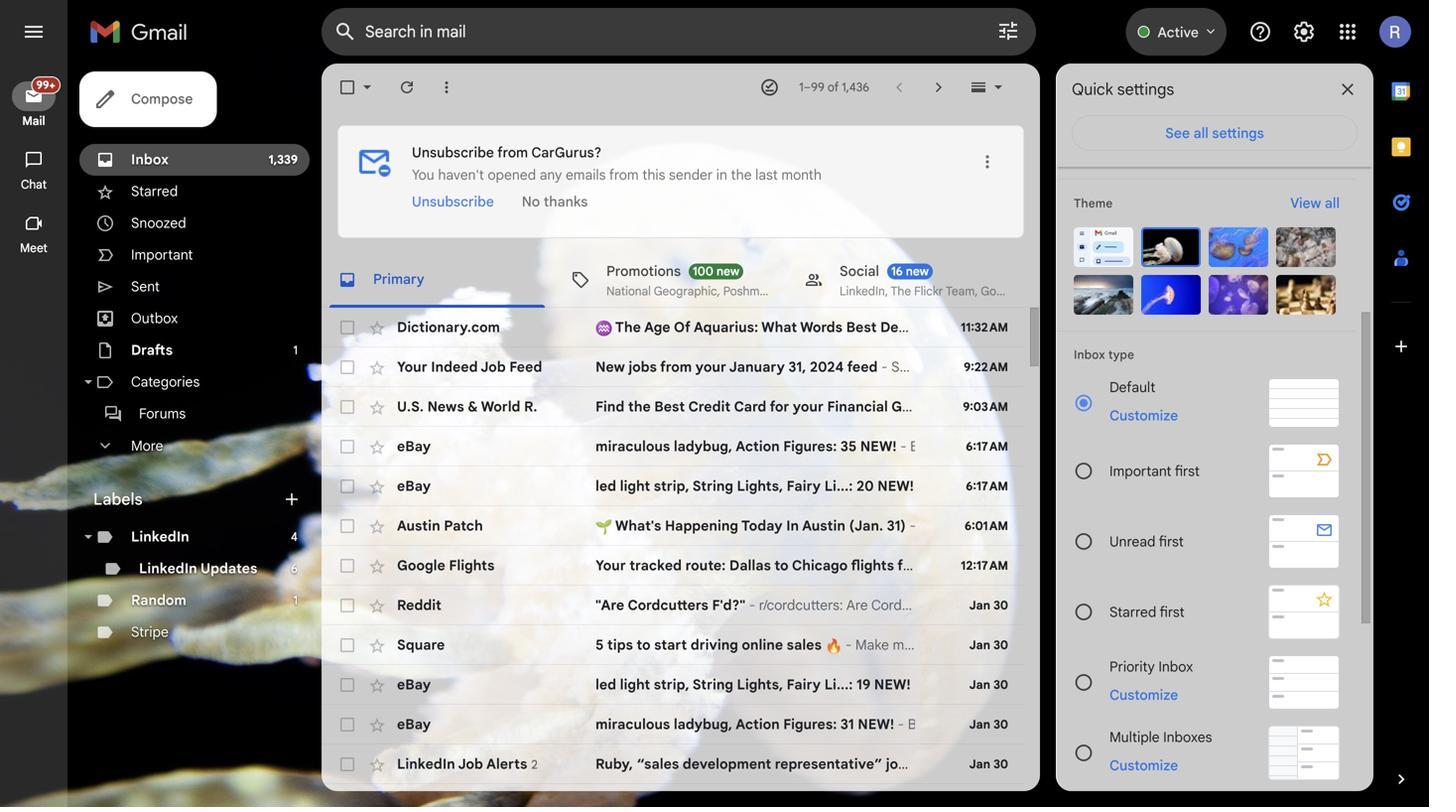 Task type: locate. For each thing, give the bounding box(es) containing it.
more
[[131, 437, 163, 454]]

first right unread
[[1159, 533, 1184, 550]]

0 vertical spatial ladybug,
[[674, 438, 733, 455]]

customize for default
[[1110, 407, 1179, 424]]

1 customize button from the top
[[1098, 404, 1190, 428]]

0 vertical spatial customize button
[[1098, 404, 1190, 428]]

0 horizontal spatial important
[[131, 246, 193, 264]]

customize down the multiple
[[1110, 757, 1179, 774]]

row down "sales
[[322, 784, 1024, 807]]

opened
[[488, 166, 536, 184]]

world
[[481, 398, 521, 415]]

all
[[1194, 124, 1209, 142], [1325, 195, 1340, 212]]

unsubscribe up the haven't
[[412, 144, 494, 161]]

0 vertical spatial customize
[[1110, 407, 1179, 424]]

1 miraculous from the top
[[596, 438, 670, 455]]

6 row from the top
[[322, 506, 1024, 546]]

the down 16
[[891, 284, 911, 299]]

string for led light strip, string lights, fairy li...: 20 new! -
[[693, 477, 734, 495]]

starred up "priority"
[[1110, 603, 1157, 621]]

customize button
[[1098, 404, 1190, 428], [1098, 683, 1190, 707], [1098, 754, 1190, 778]]

1 strip, from the top
[[654, 477, 690, 495]]

ebay down square
[[397, 676, 431, 693]]

0 vertical spatial string
[[693, 477, 734, 495]]

0 vertical spatial all
[[1194, 124, 1209, 142]]

0 vertical spatial figures:
[[783, 438, 837, 455]]

row down new
[[322, 387, 1024, 427]]

2 austin from the left
[[802, 517, 846, 535]]

1 jan from the top
[[970, 598, 991, 613]]

figures:
[[783, 438, 837, 455], [783, 716, 837, 733]]

labels heading
[[93, 489, 282, 509]]

meet
[[20, 241, 48, 256]]

1 vertical spatial starred
[[1110, 603, 1157, 621]]

ebay up linkedin job alerts 2
[[397, 716, 431, 733]]

row containing austin patch
[[322, 506, 1024, 546]]

1 vertical spatial inbox
[[1074, 347, 1106, 362]]

first up the unread first
[[1175, 462, 1200, 480]]

mail
[[22, 114, 45, 129]]

1 horizontal spatial starred
[[1110, 603, 1157, 621]]

important link
[[131, 246, 193, 264]]

0 vertical spatial the
[[891, 284, 911, 299]]

inbox tip region
[[338, 125, 1024, 238]]

1 vertical spatial figures:
[[783, 716, 837, 733]]

fairy up in
[[787, 477, 821, 495]]

1 vertical spatial best
[[654, 398, 685, 415]]

0 horizontal spatial your
[[397, 358, 427, 376]]

main content
[[322, 64, 1164, 807]]

ebay up austin patch
[[397, 477, 431, 495]]

0 horizontal spatial the
[[628, 398, 651, 415]]

the inside unsubscribe from cargurus? you haven't opened any emails from this sender in the last month
[[731, 166, 752, 184]]

0 vertical spatial first
[[1175, 462, 1200, 480]]

chat heading
[[0, 177, 68, 193]]

tab list
[[1374, 64, 1429, 736], [322, 252, 1164, 308]]

2 miraculous from the top
[[596, 716, 670, 733]]

1 horizontal spatial jobs
[[886, 755, 915, 773]]

row up "sales
[[322, 705, 1024, 745]]

li...: for 19
[[825, 676, 853, 693]]

None checkbox
[[338, 77, 357, 97], [338, 357, 357, 377], [338, 437, 357, 457], [338, 556, 357, 576], [338, 675, 357, 695], [338, 754, 357, 774], [338, 77, 357, 97], [338, 357, 357, 377], [338, 437, 357, 457], [338, 556, 357, 576], [338, 675, 357, 695], [338, 754, 357, 774]]

your up credit
[[696, 358, 727, 376]]

- right (jan.
[[906, 517, 920, 535]]

1 action from the top
[[736, 438, 780, 455]]

jobs,
[[1095, 284, 1124, 299]]

linkedin for linkedin job alerts 2
[[397, 755, 455, 773]]

0 vertical spatial lights,
[[737, 477, 783, 495]]

ladybug, up development
[[674, 716, 733, 733]]

ladybug, for miraculous ladybug, action figures: 31 new! -
[[674, 716, 733, 733]]

important up the unread first
[[1110, 462, 1172, 480]]

3 row from the top
[[322, 387, 1024, 427]]

starred link
[[131, 183, 178, 200]]

ruby, "sales development representative" jobs you may be a fit for link
[[596, 754, 1049, 774]]

0 vertical spatial led
[[596, 477, 617, 495]]

new right 100
[[717, 264, 740, 279]]

1 30 from the top
[[994, 598, 1009, 613]]

best left credit
[[654, 398, 685, 415]]

random link
[[131, 592, 186, 609]]

1 for drafts
[[293, 343, 298, 358]]

li...: left the 20
[[825, 477, 853, 495]]

gmail image
[[89, 12, 198, 52]]

u.s.
[[397, 398, 424, 415]]

ruby, "sales development representative" jobs you may be a fit for
[[596, 755, 1049, 773]]

miraculous up ruby,
[[596, 716, 670, 733]]

0 vertical spatial your
[[397, 358, 427, 376]]

unsubscribe down the haven't
[[412, 193, 494, 210]]

your down 31,
[[793, 398, 824, 415]]

row containing dictionary.com
[[322, 308, 1024, 347]]

new! right 31
[[858, 716, 895, 733]]

li...: for 20
[[825, 477, 853, 495]]

the inside row
[[628, 398, 651, 415]]

1 vertical spatial ladybug,
[[674, 716, 733, 733]]

linkedin updates
[[139, 560, 257, 577]]

string down driving
[[693, 676, 734, 693]]

2 li...: from the top
[[825, 676, 853, 693]]

last
[[756, 166, 778, 184]]

1 string from the top
[[693, 477, 734, 495]]

no thanks
[[522, 193, 588, 210]]

2024
[[810, 358, 844, 376]]

1 row from the top
[[322, 308, 1024, 347]]

1 horizontal spatial for
[[1029, 755, 1049, 773]]

12 row from the top
[[322, 745, 1049, 784]]

unsubscribe inside button
[[412, 193, 494, 210]]

1 austin from the left
[[397, 517, 440, 535]]

1 lights, from the top
[[737, 477, 783, 495]]

0 vertical spatial jobs
[[629, 358, 657, 376]]

customize button down the multiple
[[1098, 754, 1190, 778]]

primary tab
[[322, 252, 553, 308]]

2 string from the top
[[693, 676, 734, 693]]

jobs left you
[[886, 755, 915, 773]]

0 horizontal spatial austin
[[397, 517, 440, 535]]

chicago
[[792, 557, 848, 574]]

1 horizontal spatial the
[[891, 284, 911, 299]]

social
[[840, 263, 880, 280]]

1 unsubscribe from the top
[[412, 144, 494, 161]]

2 vertical spatial customize
[[1110, 757, 1179, 774]]

the inside row
[[615, 319, 641, 336]]

0 horizontal spatial jobs
[[629, 358, 657, 376]]

35
[[841, 438, 857, 455]]

1 vertical spatial 6:17 am
[[966, 479, 1009, 494]]

u.s. news & world r.
[[397, 398, 538, 415]]

first up priority inbox
[[1160, 603, 1185, 621]]

ebay
[[397, 438, 431, 455], [397, 477, 431, 495], [397, 676, 431, 693], [397, 716, 431, 733]]

2 action from the top
[[736, 716, 780, 733]]

unsubscribe button
[[398, 184, 508, 219]]

linkedin,
[[840, 284, 888, 299]]

for right card
[[770, 398, 789, 415]]

inbox
[[131, 151, 169, 168], [1074, 347, 1106, 362], [1159, 658, 1193, 675]]

offline sync status image
[[760, 77, 780, 97]]

2 unsubscribe from the top
[[412, 193, 494, 210]]

3 ebay from the top
[[397, 676, 431, 693]]

led light strip, string lights, fairy li...: 19 new! -
[[596, 676, 924, 693]]

ruby,
[[596, 755, 633, 773]]

2 lights, from the top
[[737, 676, 783, 693]]

1 horizontal spatial austin
[[802, 517, 846, 535]]

the
[[891, 284, 911, 299], [615, 319, 641, 336]]

2 ebay from the top
[[397, 477, 431, 495]]

your down the 🌱 icon
[[596, 557, 626, 574]]

1 ladybug, from the top
[[674, 438, 733, 455]]

your
[[696, 358, 727, 376], [793, 398, 824, 415]]

customize down priority inbox
[[1110, 686, 1179, 704]]

miraculous for miraculous ladybug, action figures: 35 new! -
[[596, 438, 670, 455]]

1 vertical spatial string
[[693, 676, 734, 693]]

0 horizontal spatial starred
[[131, 183, 178, 200]]

older image
[[929, 77, 949, 97]]

1 horizontal spatial inbox
[[1074, 347, 1106, 362]]

1 ebay from the top
[[397, 438, 431, 455]]

jan
[[970, 598, 991, 613], [970, 638, 991, 653], [970, 678, 991, 692], [970, 717, 991, 732], [970, 757, 991, 772]]

all inside button
[[1194, 124, 1209, 142]]

1 vertical spatial first
[[1159, 533, 1184, 550]]

0 vertical spatial li...:
[[825, 477, 853, 495]]

2 vertical spatial first
[[1160, 603, 1185, 621]]

3 customize button from the top
[[1098, 754, 1190, 778]]

credit
[[688, 398, 731, 415]]

None checkbox
[[338, 318, 357, 338], [338, 397, 357, 417], [338, 476, 357, 496], [338, 516, 357, 536], [338, 596, 357, 615], [338, 635, 357, 655], [338, 715, 357, 735], [338, 318, 357, 338], [338, 397, 357, 417], [338, 476, 357, 496], [338, 516, 357, 536], [338, 596, 357, 615], [338, 635, 357, 655], [338, 715, 357, 735]]

1 vertical spatial miraculous
[[596, 716, 670, 733]]

0 vertical spatial 6:17 am
[[966, 439, 1009, 454]]

to right tips
[[637, 636, 651, 654]]

1 for random
[[293, 593, 298, 608]]

1 vertical spatial li...:
[[825, 676, 853, 693]]

jan for "are cordcutters f'd?" -
[[970, 598, 991, 613]]

inbox right "priority"
[[1159, 658, 1193, 675]]

0 vertical spatial inbox
[[131, 151, 169, 168]]

unsubscribe
[[412, 144, 494, 161], [412, 193, 494, 210]]

the right "♒" icon
[[615, 319, 641, 336]]

best down linkedin,
[[846, 319, 877, 336]]

1 horizontal spatial to
[[775, 557, 789, 574]]

this
[[642, 166, 666, 184]]

99
[[811, 80, 825, 95]]

row
[[322, 308, 1024, 347], [322, 347, 1024, 387], [322, 387, 1024, 427], [322, 427, 1024, 467], [322, 467, 1024, 506], [322, 506, 1024, 546], [322, 546, 1024, 586], [322, 586, 1024, 625], [322, 625, 1024, 665], [322, 665, 1024, 705], [322, 705, 1024, 745], [322, 745, 1049, 784], [322, 784, 1024, 807]]

0 vertical spatial action
[[736, 438, 780, 455]]

1 vertical spatial jobs
[[886, 755, 915, 773]]

google flights
[[397, 557, 495, 574]]

from left this at the left of page
[[609, 166, 639, 184]]

0 horizontal spatial your
[[696, 358, 727, 376]]

theme element
[[1074, 194, 1113, 213]]

lights, up what's happening today in austin (jan. 31)
[[737, 477, 783, 495]]

financial
[[827, 398, 888, 415]]

all inside button
[[1325, 195, 1340, 212]]

action for 31
[[736, 716, 780, 733]]

ladybug, down credit
[[674, 438, 733, 455]]

row down promotions
[[322, 308, 1024, 347]]

unsubscribe inside unsubscribe from cargurus? you haven't opened any emails from this sender in the last month
[[412, 144, 494, 161]]

ebay down u.s.
[[397, 438, 431, 455]]

austin right in
[[802, 517, 846, 535]]

light up what's
[[620, 477, 650, 495]]

6:17 am down 9:03 am
[[966, 439, 1009, 454]]

to right dallas
[[775, 557, 789, 574]]

linkedin for linkedin
[[131, 528, 189, 545]]

1 vertical spatial important
[[1110, 462, 1172, 480]]

start
[[654, 636, 687, 654]]

starred for the starred link
[[131, 183, 178, 200]]

Search in mail search field
[[322, 8, 1036, 56]]

0 vertical spatial 1
[[799, 80, 804, 95]]

1 horizontal spatial the
[[731, 166, 752, 184]]

support image
[[1249, 20, 1273, 44]]

1 6:17 am from the top
[[966, 439, 1009, 454]]

fairy down sales
[[787, 676, 821, 693]]

4 jan 30 from the top
[[970, 717, 1009, 732]]

jan for led light strip, string lights, fairy li...: 19 new! -
[[970, 678, 991, 692]]

inbox up the starred link
[[131, 151, 169, 168]]

unsubscribe from cargurus? you haven't opened any emails from this sender in the last month
[[412, 144, 822, 184]]

1 vertical spatial for
[[1029, 755, 1049, 773]]

3 jan 30 from the top
[[970, 678, 1009, 692]]

9 row from the top
[[322, 625, 1024, 665]]

row up happening
[[322, 467, 1024, 506]]

settings image
[[1292, 20, 1316, 44]]

linkedin inside row
[[397, 755, 455, 773]]

row up tracked
[[322, 506, 1024, 546]]

patch
[[444, 517, 483, 535]]

ebay for led light strip, string lights, fairy li...: 20 new!
[[397, 477, 431, 495]]

job left feed
[[481, 358, 506, 376]]

0 vertical spatial miraculous
[[596, 438, 670, 455]]

1 vertical spatial customize
[[1110, 686, 1179, 704]]

🌱 image
[[596, 519, 612, 535]]

for right fit
[[1029, 755, 1049, 773]]

first for important first
[[1175, 462, 1200, 480]]

5 jan 30 from the top
[[970, 757, 1009, 772]]

linkedin down labels heading
[[131, 528, 189, 545]]

2 jan 30 from the top
[[970, 638, 1009, 653]]

4
[[291, 530, 298, 544]]

6:17 am for led light strip, string lights, fairy li...: 20 new! -
[[966, 479, 1009, 494]]

your tracked route: dallas to chicago flights from $169
[[596, 557, 964, 574]]

2 light from the top
[[620, 676, 650, 693]]

- right sales
[[842, 636, 856, 654]]

important down snoozed
[[131, 246, 193, 264]]

starred up snoozed
[[131, 183, 178, 200]]

all right view
[[1325, 195, 1340, 212]]

7 row from the top
[[322, 546, 1024, 586]]

jan 30 for led light strip, string lights, fairy li...: 19 new! -
[[970, 678, 1009, 692]]

4 ebay from the top
[[397, 716, 431, 733]]

0 vertical spatial unsubscribe
[[412, 144, 494, 161]]

jobs right new
[[629, 358, 657, 376]]

figures: left 31
[[783, 716, 837, 733]]

1 horizontal spatial all
[[1325, 195, 1340, 212]]

1 vertical spatial your
[[596, 557, 626, 574]]

row down credit
[[322, 427, 1024, 467]]

led up the 🌱 icon
[[596, 477, 617, 495]]

linkedin left alerts at left
[[397, 755, 455, 773]]

1 vertical spatial settings
[[1212, 124, 1264, 142]]

1 customize from the top
[[1110, 407, 1179, 424]]

sender
[[669, 166, 713, 184]]

starred
[[131, 183, 178, 200], [1110, 603, 1157, 621]]

ebay for led light strip, string lights, fairy li...: 19 new!
[[397, 676, 431, 693]]

0 horizontal spatial tab list
[[322, 252, 1164, 308]]

sent
[[131, 278, 160, 295]]

all right see on the top right of page
[[1194, 124, 1209, 142]]

snoozed
[[131, 214, 186, 232]]

3 customize from the top
[[1110, 757, 1179, 774]]

important for important link
[[131, 246, 193, 264]]

1 vertical spatial strip,
[[654, 676, 690, 693]]

1 fairy from the top
[[787, 477, 821, 495]]

search in mail image
[[328, 14, 363, 50]]

strip, up happening
[[654, 477, 690, 495]]

1 horizontal spatial tab list
[[1374, 64, 1429, 736]]

settings right quick
[[1118, 79, 1175, 99]]

0 vertical spatial strip,
[[654, 477, 690, 495]]

customize button down default
[[1098, 404, 1190, 428]]

2 ladybug, from the top
[[674, 716, 733, 733]]

strip, down the start
[[654, 676, 690, 693]]

light down tips
[[620, 676, 650, 693]]

quick settings element
[[1072, 79, 1175, 115]]

sent link
[[131, 278, 160, 295]]

the right the find
[[628, 398, 651, 415]]

to
[[775, 557, 789, 574], [637, 636, 651, 654]]

1,339
[[269, 152, 298, 167]]

labels
[[93, 489, 143, 509]]

row down miraculous ladybug, action figures: 31 new! -
[[322, 745, 1049, 784]]

1 horizontal spatial settings
[[1212, 124, 1264, 142]]

quick settings
[[1072, 79, 1175, 99]]

main menu image
[[22, 20, 46, 44]]

action down led light strip, string lights, fairy li...: 19 new! -
[[736, 716, 780, 733]]

2 figures: from the top
[[783, 716, 837, 733]]

jan for miraculous ladybug, action figures: 31 new! -
[[970, 717, 991, 732]]

string up happening
[[693, 477, 734, 495]]

customize button down priority inbox
[[1098, 683, 1190, 707]]

row up "are cordcutters f'd?" -
[[322, 546, 1024, 586]]

row down of
[[322, 347, 1024, 387]]

13 row from the top
[[322, 784, 1024, 807]]

1 horizontal spatial your
[[596, 557, 626, 574]]

8 row from the top
[[322, 586, 1024, 625]]

1 vertical spatial led
[[596, 676, 617, 693]]

row containing google flights
[[322, 546, 1024, 586]]

inbox left type at top
[[1074, 347, 1106, 362]]

5 30 from the top
[[994, 757, 1009, 772]]

0 vertical spatial the
[[731, 166, 752, 184]]

new right 16
[[906, 264, 929, 279]]

for
[[770, 398, 789, 415], [1029, 755, 1049, 773]]

may
[[947, 755, 975, 773]]

new jobs from your january 31, 2024 feed -
[[596, 358, 892, 376]]

0 vertical spatial light
[[620, 477, 650, 495]]

30 for "are cordcutters f'd?" -
[[994, 598, 1009, 613]]

1 new from the left
[[717, 264, 740, 279]]

0 horizontal spatial settings
[[1118, 79, 1175, 99]]

1 vertical spatial lights,
[[737, 676, 783, 693]]

row down the start
[[322, 665, 1024, 705]]

0 vertical spatial fairy
[[787, 477, 821, 495]]

2 strip, from the top
[[654, 676, 690, 693]]

customize button for default
[[1098, 404, 1190, 428]]

linkedin inside social, 16 new messages, tab
[[1047, 284, 1093, 299]]

priority inbox
[[1110, 658, 1193, 675]]

3 jan from the top
[[970, 678, 991, 692]]

li...: left 19
[[825, 676, 853, 693]]

0 horizontal spatial for
[[770, 398, 789, 415]]

1 vertical spatial customize button
[[1098, 683, 1190, 707]]

linkedin job alerts 2
[[397, 755, 538, 773]]

2 led from the top
[[596, 676, 617, 693]]

6:17 am up 6:01 am
[[966, 479, 1009, 494]]

1 horizontal spatial important
[[1110, 462, 1172, 480]]

the right in
[[731, 166, 752, 184]]

job left alerts at left
[[458, 755, 483, 773]]

1 light from the top
[[620, 477, 650, 495]]

2 customize from the top
[[1110, 686, 1179, 704]]

1 vertical spatial the
[[628, 398, 651, 415]]

first for unread first
[[1159, 533, 1184, 550]]

0 horizontal spatial inbox
[[131, 151, 169, 168]]

row containing linkedin job alerts
[[322, 745, 1049, 784]]

1 vertical spatial fairy
[[787, 676, 821, 693]]

first for starred first
[[1160, 603, 1185, 621]]

0 horizontal spatial all
[[1194, 124, 1209, 142]]

1 horizontal spatial best
[[846, 319, 877, 336]]

4 30 from the top
[[994, 717, 1009, 732]]

light
[[620, 477, 650, 495], [620, 676, 650, 693]]

1 vertical spatial 1
[[293, 343, 298, 358]]

30 for miraculous ladybug, action figures: 31 new! -
[[994, 717, 1009, 732]]

0 horizontal spatial the
[[615, 319, 641, 336]]

no
[[522, 193, 540, 210]]

1 led from the top
[[596, 477, 617, 495]]

row up the start
[[322, 586, 1024, 625]]

100
[[693, 264, 714, 279]]

string
[[693, 477, 734, 495], [693, 676, 734, 693]]

2 6:17 am from the top
[[966, 479, 1009, 494]]

3 30 from the top
[[994, 678, 1009, 692]]

customize down default
[[1110, 407, 1179, 424]]

1 vertical spatial action
[[736, 716, 780, 733]]

navigation
[[0, 64, 69, 807]]

outbox link
[[131, 310, 178, 327]]

1 vertical spatial unsubscribe
[[412, 193, 494, 210]]

0 vertical spatial important
[[131, 246, 193, 264]]

0 vertical spatial for
[[770, 398, 789, 415]]

row down "are cordcutters f'd?" -
[[322, 625, 1024, 665]]

linkedin down linkedin link
[[139, 560, 197, 577]]

1 horizontal spatial new
[[906, 264, 929, 279]]

2 vertical spatial 1
[[293, 593, 298, 608]]

2 fairy from the top
[[787, 676, 821, 693]]

2 horizontal spatial inbox
[[1159, 658, 1193, 675]]

austin up google
[[397, 517, 440, 535]]

more email options image
[[437, 77, 457, 97]]

new! right 35
[[860, 438, 897, 455]]

1 jan 30 from the top
[[970, 598, 1009, 613]]

2 new from the left
[[906, 264, 929, 279]]

1 vertical spatial your
[[793, 398, 824, 415]]

99+ link
[[12, 76, 61, 111]]

♒ image
[[596, 320, 612, 337]]

new! right 19
[[874, 676, 911, 693]]

4 jan from the top
[[970, 717, 991, 732]]

figures: left 35
[[783, 438, 837, 455]]

led for led light strip, string lights, fairy li...: 19 new! -
[[596, 676, 617, 693]]

the inside social, 16 new messages, tab
[[891, 284, 911, 299]]

inbox for inbox type
[[1074, 347, 1106, 362]]

haven't
[[438, 166, 484, 184]]

your for your tracked route: dallas to chicago flights from $169
[[596, 557, 626, 574]]

your inside find the best credit card for your financial goals link
[[793, 398, 824, 415]]

0 vertical spatial starred
[[131, 183, 178, 200]]

2 vertical spatial customize button
[[1098, 754, 1190, 778]]

fairy
[[787, 477, 821, 495], [787, 676, 821, 693]]

1 figures: from the top
[[783, 438, 837, 455]]

social, 16 new messages, tab
[[788, 252, 1164, 308]]

2 jan from the top
[[970, 638, 991, 653]]

1 li...: from the top
[[825, 477, 853, 495]]

1 vertical spatial all
[[1325, 195, 1340, 212]]

stripe
[[131, 623, 169, 641]]

2 row from the top
[[322, 347, 1024, 387]]

1 vertical spatial the
[[615, 319, 641, 336]]

any
[[540, 166, 562, 184]]

updates
[[201, 560, 257, 577]]

new for social
[[906, 264, 929, 279]]

the
[[731, 166, 752, 184], [628, 398, 651, 415]]

all for see
[[1194, 124, 1209, 142]]

1 vertical spatial light
[[620, 676, 650, 693]]

tumblr
[[1127, 284, 1164, 299]]

words
[[800, 319, 843, 336]]

1 horizontal spatial your
[[793, 398, 824, 415]]

1 vertical spatial to
[[637, 636, 651, 654]]

0 horizontal spatial new
[[717, 264, 740, 279]]

light for led light strip, string lights, fairy li...: 19 new! -
[[620, 676, 650, 693]]

linkedin left jobs,
[[1047, 284, 1093, 299]]

age
[[644, 319, 671, 336]]

2 customize button from the top
[[1098, 683, 1190, 707]]

lights, down the online
[[737, 676, 783, 693]]



Task type: describe. For each thing, give the bounding box(es) containing it.
led for led light strip, string lights, fairy li...: 20 new! -
[[596, 477, 617, 495]]

- right 31
[[898, 716, 904, 733]]

19
[[857, 676, 871, 693]]

meet heading
[[0, 240, 68, 256]]

inbox link
[[131, 151, 169, 168]]

the age of aquarius: what words best describe aquarians?
[[612, 319, 1021, 336]]

jan 30 for miraculous ladybug, action figures: 31 new! -
[[970, 717, 1009, 732]]

categories link
[[131, 373, 200, 391]]

- right 19
[[914, 676, 921, 693]]

priority
[[1110, 658, 1155, 675]]

important for important first
[[1110, 462, 1172, 480]]

2 30 from the top
[[994, 638, 1009, 653]]

alerts
[[486, 755, 527, 773]]

new! right the 20
[[878, 477, 914, 495]]

view all
[[1291, 195, 1340, 212]]

inbox type element
[[1074, 347, 1340, 362]]

team,
[[946, 284, 978, 299]]

see all settings
[[1166, 124, 1264, 142]]

aquarius:
[[694, 319, 759, 336]]

(jan.
[[849, 517, 884, 535]]

9:03 am
[[963, 400, 1009, 414]]

toggle split pane mode image
[[969, 77, 989, 97]]

find
[[596, 398, 625, 415]]

0 vertical spatial settings
[[1118, 79, 1175, 99]]

ebay for miraculous ladybug, action figures: 31 new!
[[397, 716, 431, 733]]

quick
[[1072, 79, 1114, 99]]

news
[[427, 398, 464, 415]]

4 row from the top
[[322, 427, 1024, 467]]

99+
[[36, 78, 56, 92]]

- down goals at the right
[[901, 438, 907, 455]]

more button
[[79, 430, 310, 462]]

multiple inboxes
[[1110, 728, 1213, 746]]

- right feed
[[882, 358, 888, 376]]

flickr
[[914, 284, 943, 299]]

31)
[[887, 517, 906, 535]]

indeed
[[431, 358, 478, 376]]

Search in mail text field
[[365, 22, 941, 42]]

advanced search options image
[[989, 11, 1028, 51]]

lights, for 19
[[737, 676, 783, 693]]

5 tips to start driving online sales
[[596, 636, 825, 654]]

find the best credit card for your financial goals link
[[596, 397, 930, 417]]

navigation containing mail
[[0, 64, 69, 807]]

find the best credit card for your financial goals
[[596, 398, 930, 415]]

driving
[[691, 636, 738, 654]]

6:01 am
[[965, 519, 1009, 534]]

route:
[[686, 557, 726, 574]]

forums
[[139, 405, 186, 422]]

no thanks button
[[508, 184, 602, 219]]

of
[[674, 319, 691, 336]]

card
[[734, 398, 767, 415]]

0 vertical spatial to
[[775, 557, 789, 574]]

miraculous for miraculous ladybug, action figures: 31 new! -
[[596, 716, 670, 733]]

2
[[531, 757, 538, 772]]

0 vertical spatial your
[[696, 358, 727, 376]]

100 new
[[693, 264, 740, 279]]

16
[[891, 264, 903, 279]]

row containing square
[[322, 625, 1024, 665]]

aquarians?
[[944, 319, 1021, 336]]

11 row from the top
[[322, 705, 1024, 745]]

miraculous ladybug, action figures: 35 new! -
[[596, 438, 910, 455]]

30 for led light strip, string lights, fairy li...: 19 new! -
[[994, 678, 1009, 692]]

tips
[[607, 636, 633, 654]]

flights
[[851, 557, 894, 574]]

goodreads,
[[981, 284, 1044, 299]]

🔥 image
[[825, 638, 842, 654]]

reddit
[[397, 597, 442, 614]]

see
[[1166, 124, 1190, 142]]

light for led light strip, string lights, fairy li...: 20 new! -
[[620, 477, 650, 495]]

31
[[841, 716, 854, 733]]

refresh image
[[397, 77, 417, 97]]

your for your indeed job feed
[[397, 358, 427, 376]]

what
[[762, 319, 797, 336]]

from up opened
[[497, 144, 528, 161]]

unsubscribe for unsubscribe
[[412, 193, 494, 210]]

the age of aquarius: what words best describe aquarians? link
[[596, 318, 1021, 338]]

31,
[[789, 358, 806, 376]]

6
[[291, 561, 298, 576]]

fairy for 20
[[787, 477, 821, 495]]

ebay for miraculous ladybug, action figures: 35 new!
[[397, 438, 431, 455]]

google
[[397, 557, 445, 574]]

row containing reddit
[[322, 586, 1024, 625]]

cordcutters
[[628, 597, 709, 614]]

1 99 of 1,436
[[799, 80, 870, 95]]

categories
[[131, 373, 200, 391]]

1,436
[[842, 80, 870, 95]]

customize for priority inbox
[[1110, 686, 1179, 704]]

customize button for priority inbox
[[1098, 683, 1190, 707]]

5 row from the top
[[322, 467, 1024, 506]]

flights
[[449, 557, 495, 574]]

ladybug, for miraculous ladybug, action figures: 35 new! -
[[674, 438, 733, 455]]

unsubscribe for unsubscribe from cargurus? you haven't opened any emails from this sender in the last month
[[412, 144, 494, 161]]

describe
[[881, 319, 941, 336]]

0 vertical spatial best
[[846, 319, 877, 336]]

10 row from the top
[[322, 665, 1024, 705]]

primary
[[373, 271, 425, 288]]

square
[[397, 636, 445, 654]]

mail heading
[[0, 113, 68, 129]]

emails
[[566, 166, 606, 184]]

2 vertical spatial inbox
[[1159, 658, 1193, 675]]

feed
[[509, 358, 542, 376]]

compose
[[131, 90, 193, 108]]

action for 35
[[736, 438, 780, 455]]

11:32 am
[[961, 320, 1009, 335]]

0 horizontal spatial best
[[654, 398, 685, 415]]

all for view
[[1325, 195, 1340, 212]]

fit
[[1011, 755, 1026, 773]]

main content containing unsubscribe from cargurus?
[[322, 64, 1164, 807]]

be
[[979, 755, 996, 773]]

strip, for led light strip, string lights, fairy li...: 19 new!
[[654, 676, 690, 693]]

jan 30 for "are cordcutters f'd?" -
[[970, 598, 1009, 613]]

strip, for led light strip, string lights, fairy li...: 20 new!
[[654, 477, 690, 495]]

new for promotions
[[717, 264, 740, 279]]

drafts link
[[131, 341, 173, 359]]

tab list containing promotions
[[322, 252, 1164, 308]]

thanks
[[544, 193, 588, 210]]

austin patch
[[397, 517, 483, 535]]

settings inside button
[[1212, 124, 1264, 142]]

lights, for 20
[[737, 477, 783, 495]]

0 horizontal spatial to
[[637, 636, 651, 654]]

multiple
[[1110, 728, 1160, 746]]

&
[[468, 398, 478, 415]]

tracked
[[630, 557, 682, 574]]

led light strip, string lights, fairy li...: 20 new! -
[[596, 477, 928, 495]]

"are cordcutters f'd?" -
[[596, 597, 759, 614]]

customize for multiple inboxes
[[1110, 757, 1179, 774]]

string for led light strip, string lights, fairy li...: 19 new! -
[[693, 676, 734, 693]]

customize button for multiple inboxes
[[1098, 754, 1190, 778]]

row containing u.s. news & world r.
[[322, 387, 1024, 427]]

figures: for 31
[[783, 716, 837, 733]]

figures: for 35
[[783, 438, 837, 455]]

you
[[412, 166, 435, 184]]

promotions, 100 new messages, tab
[[555, 252, 787, 308]]

drafts
[[131, 341, 173, 359]]

development
[[683, 755, 771, 773]]

5 jan from the top
[[970, 757, 991, 772]]

snoozed link
[[131, 214, 186, 232]]

from down of
[[660, 358, 692, 376]]

from left $169
[[898, 557, 929, 574]]

inbox for inbox
[[131, 151, 169, 168]]

forums link
[[139, 405, 186, 422]]

- right the 20
[[918, 477, 924, 495]]

20
[[857, 477, 874, 495]]

fairy for 19
[[787, 676, 821, 693]]

important first
[[1110, 462, 1200, 480]]

0 vertical spatial job
[[481, 358, 506, 376]]

starred for starred first
[[1110, 603, 1157, 621]]

linkedin link
[[131, 528, 189, 545]]

linkedin for linkedin updates
[[139, 560, 197, 577]]

- right f'd?"
[[749, 597, 756, 614]]

1 vertical spatial job
[[458, 755, 483, 773]]

view
[[1291, 195, 1322, 212]]

6:17 am for miraculous ladybug, action figures: 35 new! -
[[966, 439, 1009, 454]]

your indeed job feed
[[397, 358, 542, 376]]

row containing your indeed job feed
[[322, 347, 1024, 387]]

representative"
[[775, 755, 883, 773]]

in
[[717, 166, 728, 184]]

linkedin updates link
[[139, 560, 257, 577]]

sales
[[787, 636, 822, 654]]



Task type: vqa. For each thing, say whether or not it's contained in the screenshot.


